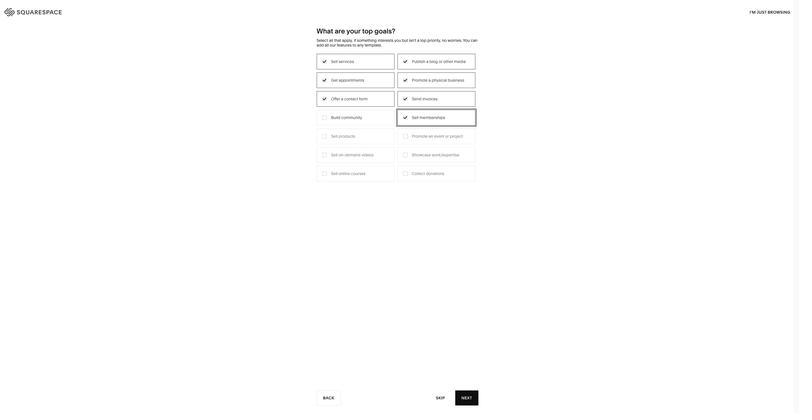 Task type: describe. For each thing, give the bounding box(es) containing it.
no
[[442, 38, 447, 43]]

home
[[401, 78, 413, 83]]

back
[[323, 396, 335, 401]]

on-
[[339, 153, 345, 158]]

real estate & properties link
[[342, 119, 392, 124]]

promote for promote a physical business
[[412, 78, 428, 83]]

community & non-profits link
[[284, 103, 336, 108]]

just
[[757, 10, 767, 15]]

& for animals
[[415, 86, 417, 91]]

template.
[[365, 43, 382, 48]]

profits
[[319, 103, 330, 108]]

promote for promote an event or project
[[412, 134, 428, 139]]

offer a contact form
[[331, 96, 368, 101]]

an
[[429, 134, 434, 139]]

get
[[331, 78, 338, 83]]

real estate & properties
[[342, 119, 386, 124]]

what
[[317, 27, 334, 35]]

& for podcasts
[[355, 94, 358, 99]]

properties
[[367, 119, 386, 124]]

or for blog
[[439, 59, 443, 64]]

other
[[444, 59, 453, 64]]

promote a physical business
[[412, 78, 465, 83]]

you
[[395, 38, 401, 43]]

worries.
[[448, 38, 463, 43]]

travel
[[342, 78, 353, 83]]

community
[[342, 115, 362, 120]]

a inside what are your top goals? select all that apply. if something interests you but isn't a top priority, no worries. you can add all our features to any template.
[[418, 38, 420, 43]]

travel link
[[342, 78, 359, 83]]

services
[[339, 59, 354, 64]]

something
[[357, 38, 377, 43]]

build community
[[331, 115, 362, 120]]

sell memberships
[[412, 115, 446, 120]]

send
[[412, 96, 422, 101]]

next
[[462, 396, 473, 401]]

products
[[339, 134, 356, 139]]

showcase work/expertise
[[412, 153, 460, 158]]

media & podcasts link
[[342, 94, 381, 99]]

priority,
[[428, 38, 441, 43]]

apply.
[[342, 38, 353, 43]]

collect
[[412, 171, 425, 176]]

home & decor
[[401, 78, 428, 83]]

lusaka
[[325, 389, 343, 395]]

a for offer a contact form
[[341, 96, 344, 101]]

browsing
[[768, 10, 791, 15]]

physical
[[432, 78, 447, 83]]

videos
[[362, 153, 374, 158]]

interests
[[378, 38, 394, 43]]

sell for sell products
[[331, 134, 338, 139]]

skip
[[436, 396, 445, 401]]

work/expertise
[[432, 153, 460, 158]]

sell on-demand videos
[[331, 153, 374, 158]]

i'm
[[750, 10, 757, 15]]

goals?
[[375, 27, 396, 35]]

demand
[[345, 153, 361, 158]]

but
[[402, 38, 408, 43]]

0 horizontal spatial top
[[363, 27, 373, 35]]

media
[[342, 94, 354, 99]]

professional services
[[284, 86, 323, 91]]

to
[[353, 43, 357, 48]]

a for publish a blog or other media
[[427, 59, 429, 64]]

offer
[[331, 96, 340, 101]]

decor
[[417, 78, 428, 83]]

publish a blog or other media
[[412, 59, 466, 64]]

log             in link
[[774, 9, 789, 14]]

form
[[359, 96, 368, 101]]

donations
[[426, 171, 445, 176]]

weddings
[[342, 111, 361, 116]]

sell products
[[331, 134, 356, 139]]

media & podcasts
[[342, 94, 375, 99]]

nature & animals
[[401, 86, 433, 91]]

estate
[[351, 119, 363, 124]]

your
[[347, 27, 361, 35]]

that
[[334, 38, 341, 43]]

services
[[307, 86, 323, 91]]

& for non-
[[306, 103, 308, 108]]



Task type: vqa. For each thing, say whether or not it's contained in the screenshot.
cart, at bottom
no



Task type: locate. For each thing, give the bounding box(es) containing it.
1 promote from the top
[[412, 78, 428, 83]]

sell left services at the left top of the page
[[331, 59, 338, 64]]

send invoices
[[412, 96, 438, 101]]

nature
[[401, 86, 414, 91]]

0 vertical spatial promote
[[412, 78, 428, 83]]

0 horizontal spatial all
[[325, 43, 329, 48]]

promote up nature & animals link
[[412, 78, 428, 83]]

sell
[[331, 59, 338, 64], [412, 115, 419, 120], [331, 134, 338, 139], [331, 153, 338, 158], [331, 171, 338, 176]]

event
[[435, 134, 445, 139]]

log
[[774, 9, 783, 14]]

restaurants
[[342, 86, 364, 91]]

0 vertical spatial top
[[363, 27, 373, 35]]

in
[[784, 9, 789, 14]]

community
[[284, 103, 305, 108]]

log             in
[[774, 9, 789, 14]]

a right isn't
[[418, 38, 420, 43]]

1 horizontal spatial all
[[329, 38, 333, 43]]

events link
[[342, 103, 360, 108]]

sell online courses
[[331, 171, 366, 176]]

a right "offer"
[[341, 96, 344, 101]]

&
[[414, 78, 416, 83], [415, 86, 417, 91], [355, 94, 358, 99], [306, 103, 308, 108], [364, 119, 366, 124]]

real
[[342, 119, 351, 124]]

animals
[[418, 86, 433, 91]]

fitness link
[[401, 94, 420, 99]]

top up something
[[363, 27, 373, 35]]

our
[[330, 43, 336, 48]]

if
[[354, 38, 356, 43]]

memberships
[[420, 115, 446, 120]]

a left blog
[[427, 59, 429, 64]]

& for decor
[[414, 78, 416, 83]]

collect donations
[[412, 171, 445, 176]]

add
[[317, 43, 324, 48]]

events
[[342, 103, 355, 108]]

& left non-
[[306, 103, 308, 108]]

promote
[[412, 78, 428, 83], [412, 134, 428, 139]]

are
[[335, 27, 345, 35]]

restaurants link
[[342, 86, 370, 91]]

media
[[454, 59, 466, 64]]

& right nature
[[415, 86, 417, 91]]

top
[[363, 27, 373, 35], [421, 38, 427, 43]]

sell for sell on-demand videos
[[331, 153, 338, 158]]

you
[[463, 38, 470, 43]]

squarespace logo link
[[11, 6, 167, 16]]

& right estate
[[364, 119, 366, 124]]

isn't
[[409, 38, 417, 43]]

showcase
[[412, 153, 431, 158]]

courses
[[351, 171, 366, 176]]

home & decor link
[[401, 78, 434, 83]]

sell services
[[331, 59, 354, 64]]

podcasts
[[358, 94, 375, 99]]

skip button
[[430, 391, 452, 406]]

sell left memberships
[[412, 115, 419, 120]]

sell left products
[[331, 134, 338, 139]]

nature & animals link
[[401, 86, 439, 91]]

& left form
[[355, 94, 358, 99]]

1 vertical spatial or
[[446, 134, 449, 139]]

appointments
[[339, 78, 365, 83]]

fitness
[[401, 94, 414, 99]]

i'm just browsing
[[750, 10, 791, 15]]

sell for sell online courses
[[331, 171, 338, 176]]

back button
[[317, 391, 341, 406]]

invoices
[[423, 96, 438, 101]]

1 vertical spatial top
[[421, 38, 427, 43]]

1 horizontal spatial top
[[421, 38, 427, 43]]

select
[[317, 38, 328, 43]]

get appointments
[[331, 78, 365, 83]]

1 horizontal spatial or
[[446, 134, 449, 139]]

top right isn't
[[421, 38, 427, 43]]

project
[[450, 134, 463, 139]]

professional
[[284, 86, 306, 91]]

contact
[[345, 96, 358, 101]]

0 vertical spatial or
[[439, 59, 443, 64]]

promote left an
[[412, 134, 428, 139]]

sell left online
[[331, 171, 338, 176]]

publish
[[412, 59, 426, 64]]

sell for sell services
[[331, 59, 338, 64]]

sell left on-
[[331, 153, 338, 158]]

or right event
[[446, 134, 449, 139]]

or right blog
[[439, 59, 443, 64]]

2 promote from the top
[[412, 134, 428, 139]]

promote an event or project
[[412, 134, 463, 139]]

a for promote a physical business
[[429, 78, 431, 83]]

build
[[331, 115, 341, 120]]

any
[[358, 43, 364, 48]]

or
[[439, 59, 443, 64], [446, 134, 449, 139]]

1 vertical spatial promote
[[412, 134, 428, 139]]

i'm just browsing link
[[750, 4, 791, 20]]

a right decor
[[429, 78, 431, 83]]

business
[[448, 78, 465, 83]]

all left our
[[325, 43, 329, 48]]

squarespace logo image
[[11, 6, 76, 16]]

all
[[329, 38, 333, 43], [325, 43, 329, 48]]

sell for sell memberships
[[412, 115, 419, 120]]

or for event
[[446, 134, 449, 139]]

what are your top goals? select all that apply. if something interests you but isn't a top priority, no worries. you can add all our features to any template.
[[317, 27, 478, 48]]

online
[[339, 171, 350, 176]]

professional services link
[[284, 86, 328, 91]]

next button
[[456, 391, 479, 406]]

can
[[471, 38, 478, 43]]

features
[[337, 43, 352, 48]]

all left that
[[329, 38, 333, 43]]

& right the home
[[414, 78, 416, 83]]

0 horizontal spatial or
[[439, 59, 443, 64]]



